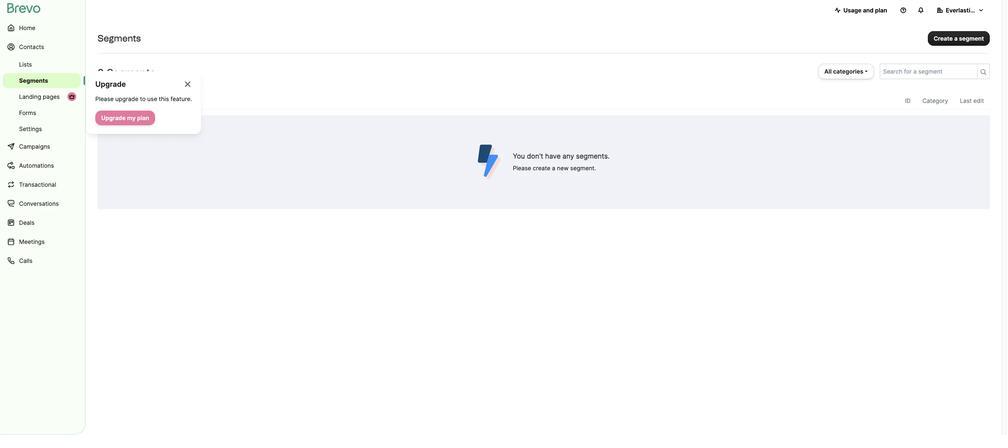Task type: describe. For each thing, give the bounding box(es) containing it.
ethereal
[[979, 7, 1003, 14]]

last
[[960, 97, 972, 104]]

usage
[[844, 7, 862, 14]]

campaigns link
[[3, 138, 81, 155]]

Search for a segment search field
[[880, 64, 975, 79]]

everlasting
[[946, 7, 978, 14]]

0 horizontal spatial a
[[552, 165, 555, 172]]

landing pages link
[[3, 89, 81, 104]]

segments.
[[576, 152, 610, 161]]

upgrade
[[115, 95, 138, 103]]

conversations link
[[3, 195, 81, 213]]

upgrade my plan button
[[95, 111, 155, 125]]

left___rvooi image
[[69, 94, 75, 100]]

please upgrade to use this feature.
[[95, 95, 192, 103]]

upgrade my plan
[[101, 114, 149, 122]]

please for please upgrade to use this feature.
[[95, 95, 114, 103]]

upgrade dialog
[[87, 71, 201, 134]]

everlasting ethereal button
[[931, 3, 1003, 18]]

all categories
[[824, 68, 863, 75]]

edit
[[973, 97, 984, 104]]

segment
[[103, 97, 128, 104]]

contacts link
[[3, 38, 81, 56]]

campaigns
[[19, 143, 50, 150]]

conversations
[[19, 200, 59, 208]]

forms link
[[3, 106, 81, 120]]

segments up upgrade
[[107, 67, 155, 79]]

segment.
[[570, 165, 596, 172]]

deals link
[[3, 214, 81, 232]]

pages
[[43, 93, 60, 100]]

don't
[[527, 152, 543, 161]]

you don't have any segments.
[[513, 152, 610, 161]]

new
[[557, 165, 569, 172]]

categories
[[833, 68, 863, 75]]

plan for usage and plan
[[875, 7, 887, 14]]

and
[[863, 7, 874, 14]]

use
[[147, 95, 157, 103]]

settings
[[19, 125, 42, 133]]

create a segment
[[934, 35, 984, 42]]

this
[[159, 95, 169, 103]]

segments link
[[3, 73, 81, 88]]

you
[[513, 152, 525, 161]]



Task type: locate. For each thing, give the bounding box(es) containing it.
upgrade for upgrade
[[95, 80, 126, 89]]

home
[[19, 24, 35, 32]]

upgrade down 0
[[95, 80, 126, 89]]

forms
[[19, 109, 36, 117]]

0
[[98, 67, 104, 79]]

home link
[[3, 19, 81, 37]]

landing
[[19, 93, 41, 100]]

everlasting ethereal
[[946, 7, 1003, 14]]

segments up landing
[[19, 77, 48, 84]]

feature.
[[171, 95, 192, 103]]

plan inside upgrade my plan "button"
[[137, 114, 149, 122]]

a left new
[[552, 165, 555, 172]]

please
[[95, 95, 114, 103], [513, 165, 531, 172]]

upgrade
[[95, 80, 126, 89], [101, 114, 126, 122]]

1 vertical spatial please
[[513, 165, 531, 172]]

upgrade inside "button"
[[101, 114, 126, 122]]

1 vertical spatial plan
[[137, 114, 149, 122]]

segments up 0 segments
[[98, 33, 141, 44]]

1 horizontal spatial plan
[[875, 7, 887, 14]]

please inside upgrade dialog
[[95, 95, 114, 103]]

lists
[[19, 61, 32, 68]]

deals
[[19, 219, 34, 227]]

have
[[545, 152, 561, 161]]

upgrade down segment
[[101, 114, 126, 122]]

1 vertical spatial upgrade
[[101, 114, 126, 122]]

transactional link
[[3, 176, 81, 194]]

a
[[954, 35, 958, 42], [552, 165, 555, 172]]

1 horizontal spatial a
[[954, 35, 958, 42]]

0 vertical spatial please
[[95, 95, 114, 103]]

plan right "my"
[[137, 114, 149, 122]]

automations
[[19, 162, 54, 169]]

search button
[[977, 65, 990, 78]]

usage and plan
[[844, 7, 887, 14]]

1 horizontal spatial please
[[513, 165, 531, 172]]

please left upgrade
[[95, 95, 114, 103]]

contacts
[[19, 43, 44, 51]]

usage and plan button
[[829, 3, 893, 18]]

0 horizontal spatial please
[[95, 95, 114, 103]]

segments
[[98, 33, 141, 44], [107, 67, 155, 79], [19, 77, 48, 84]]

landing pages
[[19, 93, 60, 100]]

category
[[923, 97, 948, 104]]

lists link
[[3, 57, 81, 72]]

0 vertical spatial a
[[954, 35, 958, 42]]

calls
[[19, 257, 32, 265]]

id
[[905, 97, 911, 104]]

to
[[140, 95, 146, 103]]

0 horizontal spatial plan
[[137, 114, 149, 122]]

please create a new segment.
[[513, 165, 596, 172]]

upgrade for upgrade my plan
[[101, 114, 126, 122]]

meetings
[[19, 238, 45, 246]]

transactional
[[19, 181, 56, 188]]

segment
[[959, 35, 984, 42]]

create a segment button
[[928, 31, 990, 46]]

any
[[563, 152, 574, 161]]

all categories button
[[818, 64, 874, 79]]

segments inside segments link
[[19, 77, 48, 84]]

a right create
[[954, 35, 958, 42]]

meetings link
[[3, 233, 81, 251]]

automations link
[[3, 157, 81, 175]]

0 vertical spatial upgrade
[[95, 80, 126, 89]]

plan inside usage and plan button
[[875, 7, 887, 14]]

please for please create a new segment.
[[513, 165, 531, 172]]

calls link
[[3, 252, 81, 270]]

plan
[[875, 7, 887, 14], [137, 114, 149, 122]]

search image
[[981, 69, 987, 75]]

plan right and
[[875, 7, 887, 14]]

1 vertical spatial a
[[552, 165, 555, 172]]

plan for upgrade my plan
[[137, 114, 149, 122]]

0 vertical spatial plan
[[875, 7, 887, 14]]

create
[[934, 35, 953, 42]]

all
[[824, 68, 832, 75]]

a inside button
[[954, 35, 958, 42]]

last edit
[[960, 97, 984, 104]]

settings link
[[3, 122, 81, 136]]

create
[[533, 165, 550, 172]]

my
[[127, 114, 136, 122]]

please down you on the right
[[513, 165, 531, 172]]

0 segments
[[98, 67, 155, 79]]



Task type: vqa. For each thing, say whether or not it's contained in the screenshot.
PLAN
yes



